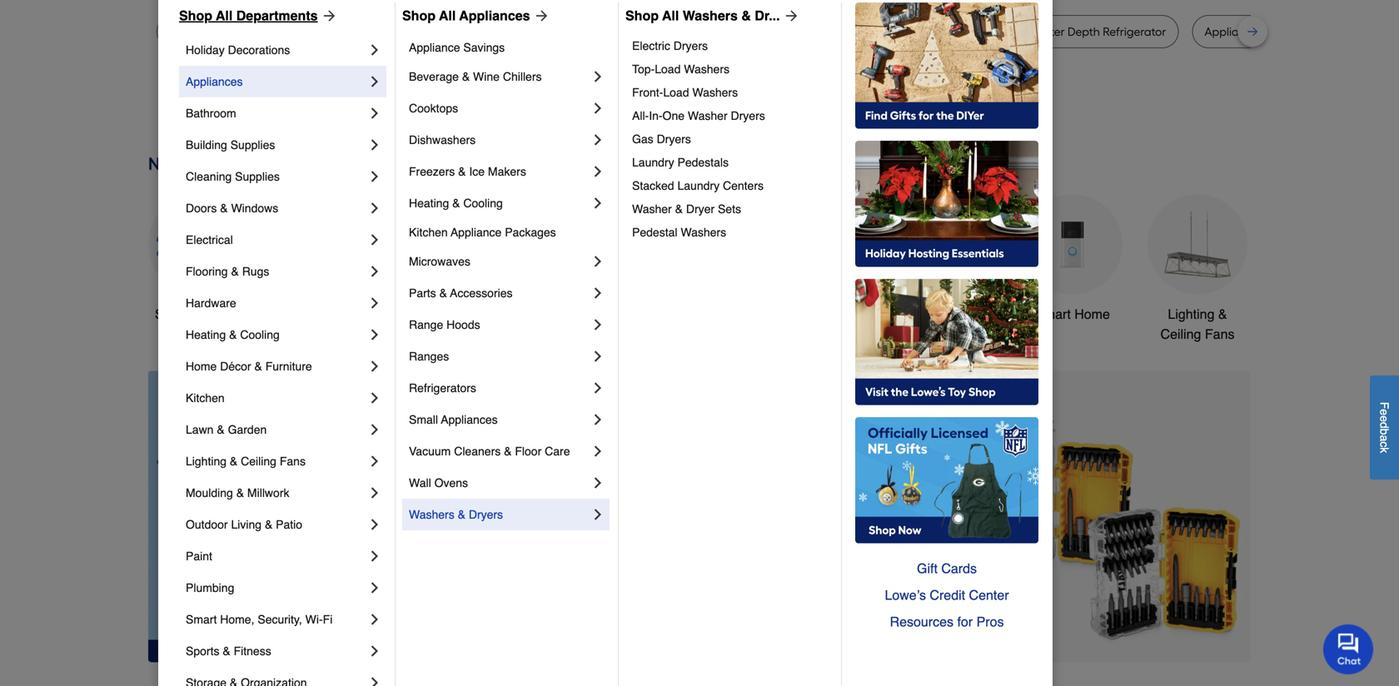 Task type: locate. For each thing, give the bounding box(es) containing it.
refrigerator up electric at top left
[[613, 25, 677, 39]]

1 horizontal spatial profile
[[851, 25, 884, 39]]

0 horizontal spatial washer
[[632, 202, 672, 216]]

chevron right image for cooktops
[[590, 100, 606, 117]]

0 vertical spatial lighting
[[1168, 307, 1215, 322]]

1 horizontal spatial kitchen
[[409, 226, 448, 239]]

load down the electric dryers
[[655, 62, 681, 76]]

0 vertical spatial home
[[1075, 307, 1110, 322]]

tools down parts & accessories
[[433, 307, 464, 322]]

all
[[216, 8, 233, 23], [439, 8, 456, 23], [662, 8, 679, 23], [189, 307, 204, 322]]

doors & windows link
[[186, 192, 367, 224]]

washers up all-in-one washer dryers link
[[693, 86, 738, 99]]

cleaning supplies link
[[186, 161, 367, 192]]

0 horizontal spatial lighting & ceiling fans
[[186, 455, 306, 468]]

outdoor tools & equipment link
[[773, 194, 873, 344]]

counter depth refrigerator
[[1022, 25, 1167, 39]]

0 horizontal spatial arrow right image
[[530, 7, 550, 24]]

ceiling
[[1161, 326, 1202, 342], [241, 455, 277, 468]]

heating & cooling link up furniture
[[186, 319, 367, 351]]

laundry up stacked
[[632, 156, 674, 169]]

shop all departments
[[179, 8, 318, 23]]

0 vertical spatial bathroom
[[186, 107, 236, 120]]

stacked
[[632, 179, 674, 192]]

all-in-one washer dryers
[[632, 109, 765, 122]]

top-
[[632, 62, 655, 76]]

1 vertical spatial heating
[[186, 328, 226, 342]]

all-in-one washer dryers link
[[632, 104, 830, 127]]

wall ovens
[[409, 476, 468, 490]]

3 shop from the left
[[626, 8, 659, 23]]

chevron right image for wall ovens
[[590, 475, 606, 491]]

0 vertical spatial fans
[[1205, 326, 1235, 342]]

1 horizontal spatial washer
[[688, 109, 728, 122]]

tools up equipment
[[827, 307, 858, 322]]

& inside sports & fitness link
[[223, 645, 230, 658]]

2 refrigerator from the left
[[613, 25, 677, 39]]

hoods
[[447, 318, 480, 332]]

0 vertical spatial appliances
[[459, 8, 530, 23]]

resources
[[890, 614, 954, 630]]

0 horizontal spatial laundry
[[632, 156, 674, 169]]

gas dryers
[[632, 132, 691, 146]]

1 vertical spatial heating & cooling link
[[186, 319, 367, 351]]

washers
[[683, 8, 738, 23], [684, 62, 730, 76], [693, 86, 738, 99], [681, 226, 726, 239], [409, 508, 455, 521]]

chevron right image for outdoor living & patio
[[367, 516, 383, 533]]

0 horizontal spatial ge
[[391, 25, 407, 39]]

electrical link
[[186, 224, 367, 256]]

cooling up the kitchen appliance packages
[[463, 197, 503, 210]]

1 vertical spatial lighting
[[186, 455, 227, 468]]

0 horizontal spatial kitchen
[[186, 392, 225, 405]]

1 horizontal spatial arrow right image
[[780, 7, 800, 24]]

3 refrigerator from the left
[[1103, 25, 1167, 39]]

e
[[1378, 409, 1392, 416], [1378, 416, 1392, 422]]

freezers
[[409, 165, 455, 178]]

shop up electric at top left
[[626, 8, 659, 23]]

1 horizontal spatial ceiling
[[1161, 326, 1202, 342]]

all for deals
[[189, 307, 204, 322]]

electric dryers
[[632, 39, 708, 52]]

arrow right image inside shop all appliances link
[[530, 7, 550, 24]]

beverage & wine chillers
[[409, 70, 542, 83]]

1 vertical spatial smart
[[186, 613, 217, 626]]

1 horizontal spatial refrigerator
[[613, 25, 677, 39]]

all up holiday decorations
[[216, 8, 233, 23]]

appliance down 'ge profile refrigerator'
[[409, 41, 460, 54]]

kitchen inside 'link'
[[409, 226, 448, 239]]

shop all deals link
[[148, 194, 248, 324]]

fans
[[1205, 326, 1235, 342], [280, 455, 306, 468]]

chevron right image for doors & windows
[[367, 200, 383, 217]]

0 horizontal spatial profile
[[409, 25, 442, 39]]

1 vertical spatial appliance
[[451, 226, 502, 239]]

kitchen for kitchen
[[186, 392, 225, 405]]

all right the shop
[[189, 307, 204, 322]]

smart for smart home, security, wi-fi
[[186, 613, 217, 626]]

shop all washers & dr... link
[[626, 6, 800, 26]]

up to 50 percent off select tools and accessories. image
[[444, 371, 1251, 663]]

profile for ge profile
[[851, 25, 884, 39]]

decorations down christmas
[[538, 326, 609, 342]]

1 horizontal spatial smart
[[1036, 307, 1071, 322]]

2 shop from the left
[[402, 8, 436, 23]]

washers down dryer
[[681, 226, 726, 239]]

home décor & furniture link
[[186, 351, 367, 382]]

electric dryers link
[[632, 34, 830, 57]]

0 horizontal spatial decorations
[[228, 43, 290, 57]]

all for appliances
[[439, 8, 456, 23]]

cleaning supplies
[[186, 170, 280, 183]]

ge for ge profile
[[833, 25, 848, 39]]

supplies up cleaning supplies
[[230, 138, 275, 152]]

1 horizontal spatial ge
[[833, 25, 848, 39]]

pedestal washers link
[[632, 221, 830, 244]]

chevron right image for parts & accessories
[[590, 285, 606, 302]]

1 vertical spatial bathroom link
[[898, 194, 998, 324]]

2 profile from the left
[[851, 25, 884, 39]]

kitchen up lawn at the bottom left
[[186, 392, 225, 405]]

pedestal washers
[[632, 226, 726, 239]]

0 vertical spatial heating & cooling
[[409, 197, 503, 210]]

0 vertical spatial decorations
[[228, 43, 290, 57]]

1 horizontal spatial home
[[1075, 307, 1110, 322]]

chevron right image for plumbing
[[367, 580, 383, 596]]

1 vertical spatial cooling
[[240, 328, 280, 342]]

home
[[1075, 307, 1110, 322], [186, 360, 217, 373]]

smart home, security, wi-fi link
[[186, 604, 367, 636]]

chevron right image
[[590, 68, 606, 85], [367, 73, 383, 90], [367, 137, 383, 153], [590, 195, 606, 212], [367, 200, 383, 217], [367, 232, 383, 248], [590, 253, 606, 270], [367, 263, 383, 280], [367, 295, 383, 312], [590, 348, 606, 365], [367, 358, 383, 375], [590, 380, 606, 397], [367, 390, 383, 407], [367, 422, 383, 438], [590, 506, 606, 523], [367, 548, 383, 565], [367, 643, 383, 660]]

0 horizontal spatial heating & cooling link
[[186, 319, 367, 351]]

2 horizontal spatial refrigerator
[[1103, 25, 1167, 39]]

1 horizontal spatial heating & cooling
[[409, 197, 503, 210]]

profile
[[409, 25, 442, 39], [851, 25, 884, 39]]

e up b
[[1378, 416, 1392, 422]]

living
[[231, 518, 262, 531]]

1 vertical spatial kitchen
[[186, 392, 225, 405]]

smart inside the 'smart home, security, wi-fi' link
[[186, 613, 217, 626]]

2 ge from the left
[[833, 25, 848, 39]]

1 profile from the left
[[409, 25, 442, 39]]

0 horizontal spatial outdoor
[[186, 518, 228, 531]]

front-load washers link
[[632, 81, 830, 104]]

building supplies link
[[186, 129, 367, 161]]

refrigerator for ge profile refrigerator
[[445, 25, 508, 39]]

& inside outdoor tools & equipment
[[862, 307, 871, 322]]

1 horizontal spatial heating & cooling link
[[409, 187, 590, 219]]

washers up front-load washers
[[684, 62, 730, 76]]

heating down shop all deals
[[186, 328, 226, 342]]

0 vertical spatial lighting & ceiling fans
[[1161, 307, 1235, 342]]

1 horizontal spatial cooling
[[463, 197, 503, 210]]

all up the electric dryers
[[662, 8, 679, 23]]

accessories
[[450, 287, 513, 300]]

gift cards
[[917, 561, 977, 576]]

decorations
[[228, 43, 290, 57], [538, 326, 609, 342]]

0 horizontal spatial tools
[[433, 307, 464, 322]]

chevron right image for refrigerators
[[590, 380, 606, 397]]

cooling
[[463, 197, 503, 210], [240, 328, 280, 342]]

1 ge from the left
[[391, 25, 407, 39]]

supplies inside "link"
[[235, 170, 280, 183]]

chevron right image for holiday decorations
[[367, 42, 383, 58]]

0 vertical spatial load
[[655, 62, 681, 76]]

decorations for holiday
[[228, 43, 290, 57]]

stacked laundry centers link
[[632, 174, 830, 197]]

b
[[1378, 429, 1392, 435]]

0 vertical spatial smart
[[1036, 307, 1071, 322]]

lighting & ceiling fans link
[[1148, 194, 1248, 344], [186, 446, 367, 477]]

new deals every day during 25 days of deals image
[[148, 150, 1251, 178]]

0 vertical spatial outdoor
[[775, 307, 824, 322]]

windows
[[231, 202, 278, 215]]

outdoor
[[775, 307, 824, 322], [186, 518, 228, 531]]

1 horizontal spatial decorations
[[538, 326, 609, 342]]

dishwasher
[[922, 25, 984, 39]]

e up d
[[1378, 409, 1392, 416]]

washers for shop all washers & dr...
[[683, 8, 738, 23]]

load up the one
[[663, 86, 689, 99]]

recommended searches for you heading
[[148, 0, 1251, 2]]

1 refrigerator from the left
[[445, 25, 508, 39]]

arrow right image inside shop all washers & dr... link
[[780, 7, 800, 24]]

outdoor for outdoor living & patio
[[186, 518, 228, 531]]

appliance
[[1205, 25, 1259, 39]]

chevron right image for cleaning supplies
[[367, 168, 383, 185]]

chevron right image for appliances
[[367, 73, 383, 90]]

load for front-
[[663, 86, 689, 99]]

heating down freezers at top left
[[409, 197, 449, 210]]

chevron right image for freezers & ice makers
[[590, 163, 606, 180]]

1 horizontal spatial laundry
[[678, 179, 720, 192]]

load inside 'link'
[[663, 86, 689, 99]]

0 vertical spatial lighting & ceiling fans link
[[1148, 194, 1248, 344]]

officially licensed n f l gifts. shop now. image
[[856, 417, 1039, 544]]

resources for pros
[[890, 614, 1004, 630]]

heating & cooling for leftmost heating & cooling link
[[186, 328, 280, 342]]

washer down front-load washers
[[688, 109, 728, 122]]

chevron right image for washers & dryers
[[590, 506, 606, 523]]

arrow right image
[[530, 7, 550, 24], [780, 7, 800, 24], [1220, 517, 1237, 533]]

bathroom link
[[186, 97, 367, 129], [898, 194, 998, 324]]

1 vertical spatial load
[[663, 86, 689, 99]]

0 vertical spatial heating & cooling link
[[409, 187, 590, 219]]

1 horizontal spatial tools
[[827, 307, 858, 322]]

find gifts for the diyer. image
[[856, 2, 1039, 129]]

1 horizontal spatial fans
[[1205, 326, 1235, 342]]

shop all appliances
[[402, 8, 530, 23]]

laundry down new deals every day during 25 days of deals image
[[678, 179, 720, 192]]

0 vertical spatial bathroom link
[[186, 97, 367, 129]]

0 horizontal spatial cooling
[[240, 328, 280, 342]]

1 vertical spatial heating & cooling
[[186, 328, 280, 342]]

dryers
[[674, 39, 708, 52], [731, 109, 765, 122], [657, 132, 691, 146], [469, 508, 503, 521]]

chevron right image for ranges
[[590, 348, 606, 365]]

refrigerator for counter depth refrigerator
[[1103, 25, 1167, 39]]

& inside washers & dryers link
[[458, 508, 466, 521]]

1 vertical spatial appliances
[[186, 75, 243, 88]]

washers & dryers
[[409, 508, 503, 521]]

refrigerator right depth
[[1103, 25, 1167, 39]]

cooktops
[[409, 102, 458, 115]]

0 horizontal spatial shop
[[179, 8, 212, 23]]

0 vertical spatial cooling
[[463, 197, 503, 210]]

furniture
[[265, 360, 312, 373]]

appliance inside 'link'
[[451, 226, 502, 239]]

fi
[[323, 613, 333, 626]]

holiday hosting essentials. image
[[856, 141, 1039, 267]]

lighting
[[1168, 307, 1215, 322], [186, 455, 227, 468]]

arrow right image for shop all washers & dr...
[[780, 7, 800, 24]]

chevron right image for lighting & ceiling fans
[[367, 453, 383, 470]]

all inside "link"
[[189, 307, 204, 322]]

supplies up windows
[[235, 170, 280, 183]]

heating & cooling down deals
[[186, 328, 280, 342]]

shop for shop all departments
[[179, 8, 212, 23]]

& inside vacuum cleaners & floor care "link"
[[504, 445, 512, 458]]

heating
[[409, 197, 449, 210], [186, 328, 226, 342]]

0 horizontal spatial ceiling
[[241, 455, 277, 468]]

outdoor up equipment
[[775, 307, 824, 322]]

outdoor inside outdoor tools & equipment
[[775, 307, 824, 322]]

kitchen link
[[186, 382, 367, 414]]

hardware link
[[186, 287, 367, 319]]

shop
[[179, 8, 212, 23], [402, 8, 436, 23], [626, 8, 659, 23]]

1 vertical spatial laundry
[[678, 179, 720, 192]]

home,
[[220, 613, 254, 626]]

& inside freezers & ice makers link
[[458, 165, 466, 178]]

lowe's credit center link
[[856, 582, 1039, 609]]

smart inside smart home link
[[1036, 307, 1071, 322]]

1 vertical spatial home
[[186, 360, 217, 373]]

1 shop from the left
[[179, 8, 212, 23]]

2 tools from the left
[[827, 307, 858, 322]]

decorations down shop all departments link
[[228, 43, 290, 57]]

0 vertical spatial heating
[[409, 197, 449, 210]]

1 vertical spatial supplies
[[235, 170, 280, 183]]

0 horizontal spatial smart
[[186, 613, 217, 626]]

supplies for cleaning supplies
[[235, 170, 280, 183]]

washers down recommended searches for you heading
[[683, 8, 738, 23]]

heating & cooling down freezers & ice makers
[[409, 197, 503, 210]]

1 vertical spatial fans
[[280, 455, 306, 468]]

decorations inside 'link'
[[228, 43, 290, 57]]

0 vertical spatial supplies
[[230, 138, 275, 152]]

1 vertical spatial ceiling
[[241, 455, 277, 468]]

heating & cooling for the topmost heating & cooling link
[[409, 197, 503, 210]]

kitchen up microwaves
[[409, 226, 448, 239]]

0 vertical spatial washer
[[688, 109, 728, 122]]

center
[[969, 588, 1009, 603]]

washers inside 'link'
[[693, 86, 738, 99]]

range
[[409, 318, 443, 332]]

1 horizontal spatial lighting
[[1168, 307, 1215, 322]]

0 horizontal spatial heating & cooling
[[186, 328, 280, 342]]

washer down stacked
[[632, 202, 672, 216]]

0 vertical spatial kitchen
[[409, 226, 448, 239]]

appliances up the 'cleaners'
[[441, 413, 498, 427]]

1 vertical spatial outdoor
[[186, 518, 228, 531]]

refrigerator for french door refrigerator
[[613, 25, 677, 39]]

appliances up savings
[[459, 8, 530, 23]]

all up 'ge profile refrigerator'
[[439, 8, 456, 23]]

doors
[[186, 202, 217, 215]]

chevron right image for moulding & millwork
[[367, 485, 383, 501]]

flooring
[[186, 265, 228, 278]]

appliance up microwaves link
[[451, 226, 502, 239]]

washers for front-load washers
[[693, 86, 738, 99]]

depth
[[1068, 25, 1100, 39]]

chevron right image for bathroom
[[367, 105, 383, 122]]

outdoor down moulding
[[186, 518, 228, 531]]

heating & cooling link down makers
[[409, 187, 590, 219]]

& inside shop all washers & dr... link
[[742, 8, 751, 23]]

1 vertical spatial decorations
[[538, 326, 609, 342]]

2 horizontal spatial shop
[[626, 8, 659, 23]]

& inside moulding & millwork link
[[236, 486, 244, 500]]

1 horizontal spatial outdoor
[[775, 307, 824, 322]]

scroll to item #2 image
[[803, 633, 843, 639]]

appliances down holiday
[[186, 75, 243, 88]]

chevron right image for flooring & rugs
[[367, 263, 383, 280]]

0 horizontal spatial refrigerator
[[445, 25, 508, 39]]

chevron right image
[[367, 42, 383, 58], [590, 100, 606, 117], [367, 105, 383, 122], [590, 132, 606, 148], [590, 163, 606, 180], [367, 168, 383, 185], [590, 285, 606, 302], [590, 317, 606, 333], [367, 327, 383, 343], [590, 412, 606, 428], [590, 443, 606, 460], [367, 453, 383, 470], [590, 475, 606, 491], [367, 485, 383, 501], [367, 516, 383, 533], [367, 580, 383, 596], [367, 611, 383, 628], [367, 675, 383, 686]]

f
[[1378, 402, 1392, 409]]

shop up 'ge profile refrigerator'
[[402, 8, 436, 23]]

smart home, security, wi-fi
[[186, 613, 333, 626]]

2 horizontal spatial arrow right image
[[1220, 517, 1237, 533]]

1 vertical spatial lighting & ceiling fans link
[[186, 446, 367, 477]]

in-
[[649, 109, 663, 122]]

1 horizontal spatial lighting & ceiling fans link
[[1148, 194, 1248, 344]]

shop all deals
[[155, 307, 242, 322]]

shop for shop all appliances
[[402, 8, 436, 23]]

1 horizontal spatial shop
[[402, 8, 436, 23]]

0 horizontal spatial home
[[186, 360, 217, 373]]

a
[[1378, 435, 1392, 442]]

0 horizontal spatial lighting
[[186, 455, 227, 468]]

heating & cooling
[[409, 197, 503, 210], [186, 328, 280, 342]]

smart for smart home
[[1036, 307, 1071, 322]]

1 tools from the left
[[433, 307, 464, 322]]

refrigerator up savings
[[445, 25, 508, 39]]

refrigerator
[[445, 25, 508, 39], [613, 25, 677, 39], [1103, 25, 1167, 39]]

lowe's credit center
[[885, 588, 1009, 603]]

doors & windows
[[186, 202, 278, 215]]

1 horizontal spatial bathroom
[[919, 307, 977, 322]]

tools inside outdoor tools & equipment
[[827, 307, 858, 322]]

cooling up 'home décor & furniture'
[[240, 328, 280, 342]]

shop up holiday
[[179, 8, 212, 23]]

k
[[1378, 447, 1392, 453]]



Task type: vqa. For each thing, say whether or not it's contained in the screenshot.
up to 30 percent off select grills and accessories. IMAGE
no



Task type: describe. For each thing, give the bounding box(es) containing it.
gas
[[632, 132, 654, 146]]

dryers down 'wall ovens' link
[[469, 508, 503, 521]]

chevron right image for range hoods
[[590, 317, 606, 333]]

1 horizontal spatial bathroom link
[[898, 194, 998, 324]]

outdoor living & patio link
[[186, 509, 367, 541]]

supplies for building supplies
[[230, 138, 275, 152]]

washers for top-load washers
[[684, 62, 730, 76]]

chevron right image for lawn & garden
[[367, 422, 383, 438]]

chevron right image for electrical
[[367, 232, 383, 248]]

0 horizontal spatial fans
[[280, 455, 306, 468]]

kitchen for kitchen appliance packages
[[409, 226, 448, 239]]

dryers up top-load washers
[[674, 39, 708, 52]]

christmas decorations
[[538, 307, 609, 342]]

wi-
[[305, 613, 323, 626]]

front-
[[632, 86, 663, 99]]

outdoor for outdoor tools & equipment
[[775, 307, 824, 322]]

load for top-
[[655, 62, 681, 76]]

washer & dryer sets
[[632, 202, 741, 216]]

shop all washers & dr...
[[626, 8, 780, 23]]

chevron right image for hardware
[[367, 295, 383, 312]]

1 e from the top
[[1378, 409, 1392, 416]]

dishwashers
[[409, 133, 476, 147]]

2 e from the top
[[1378, 416, 1392, 422]]

outdoor living & patio
[[186, 518, 302, 531]]

holiday decorations
[[186, 43, 290, 57]]

chevron right image for home décor & furniture
[[367, 358, 383, 375]]

1 horizontal spatial heating
[[409, 197, 449, 210]]

1 vertical spatial bathroom
[[919, 307, 977, 322]]

0 horizontal spatial lighting & ceiling fans link
[[186, 446, 367, 477]]

all for washers
[[662, 8, 679, 23]]

1 vertical spatial lighting & ceiling fans
[[186, 455, 306, 468]]

paint link
[[186, 541, 367, 572]]

appliances inside "link"
[[186, 75, 243, 88]]

0 vertical spatial laundry
[[632, 156, 674, 169]]

0 vertical spatial appliance
[[409, 41, 460, 54]]

packages
[[505, 226, 556, 239]]

f e e d b a c k
[[1378, 402, 1392, 453]]

makers
[[488, 165, 526, 178]]

decorations for christmas
[[538, 326, 609, 342]]

chillers
[[503, 70, 542, 83]]

microwaves link
[[409, 246, 590, 277]]

0 horizontal spatial bathroom
[[186, 107, 236, 120]]

gift
[[917, 561, 938, 576]]

arrow right image
[[318, 7, 338, 24]]

ranges link
[[409, 341, 590, 372]]

arrow right image for shop all appliances
[[530, 7, 550, 24]]

lawn & garden
[[186, 423, 267, 437]]

chevron right image for heating & cooling
[[590, 195, 606, 212]]

chat invite button image
[[1324, 624, 1374, 675]]

small appliances link
[[409, 404, 590, 436]]

moulding
[[186, 486, 233, 500]]

one
[[663, 109, 685, 122]]

dryers down the one
[[657, 132, 691, 146]]

appliance package
[[1205, 25, 1308, 39]]

décor
[[220, 360, 251, 373]]

0 vertical spatial ceiling
[[1161, 326, 1202, 342]]

vacuum cleaners & floor care
[[409, 445, 570, 458]]

holiday
[[186, 43, 225, 57]]

2 vertical spatial appliances
[[441, 413, 498, 427]]

package
[[1261, 25, 1308, 39]]

washers & dryers link
[[409, 499, 590, 531]]

chevron right image for sports & fitness
[[367, 643, 383, 660]]

range hoods link
[[409, 309, 590, 341]]

cooktops link
[[409, 92, 590, 124]]

chevron right image for small appliances
[[590, 412, 606, 428]]

shop
[[155, 307, 186, 322]]

building supplies
[[186, 138, 275, 152]]

sports
[[186, 645, 219, 658]]

smart home link
[[1023, 194, 1123, 324]]

parts
[[409, 287, 436, 300]]

washers down wall ovens
[[409, 508, 455, 521]]

dryer
[[686, 202, 715, 216]]

& inside doors & windows link
[[220, 202, 228, 215]]

cleaners
[[454, 445, 501, 458]]

smart home
[[1036, 307, 1110, 322]]

chevron right image for heating & cooling
[[367, 327, 383, 343]]

plumbing
[[186, 581, 234, 595]]

floor
[[515, 445, 542, 458]]

centers
[[723, 179, 764, 192]]

chevron right image for dishwashers
[[590, 132, 606, 148]]

& inside flooring & rugs link
[[231, 265, 239, 278]]

all for departments
[[216, 8, 233, 23]]

ge for ge profile refrigerator
[[391, 25, 407, 39]]

shop for shop all washers & dr...
[[626, 8, 659, 23]]

rugs
[[242, 265, 269, 278]]

visit the lowe's toy shop. image
[[856, 279, 1039, 406]]

chevron right image for paint
[[367, 548, 383, 565]]

patio
[[276, 518, 302, 531]]

all-
[[632, 109, 649, 122]]

chevron right image for smart home, security, wi-fi
[[367, 611, 383, 628]]

electrical
[[186, 233, 233, 247]]

counter
[[1022, 25, 1065, 39]]

ge profile
[[833, 25, 884, 39]]

shop all appliances link
[[402, 6, 550, 26]]

vacuum cleaners & floor care link
[[409, 436, 590, 467]]

millwork
[[247, 486, 289, 500]]

stacked laundry centers
[[632, 179, 764, 192]]

dishwashers link
[[409, 124, 590, 156]]

0 horizontal spatial heating
[[186, 328, 226, 342]]

& inside the home décor & furniture link
[[254, 360, 262, 373]]

dryers down front-load washers 'link'
[[731, 109, 765, 122]]

kitchen appliance packages link
[[409, 219, 606, 246]]

f e e d b a c k button
[[1370, 376, 1399, 480]]

washer & dryer sets link
[[632, 197, 830, 221]]

lowe's wishes you and your family a happy hanukkah. image
[[148, 92, 1251, 133]]

1 horizontal spatial lighting & ceiling fans
[[1161, 307, 1235, 342]]

electric
[[632, 39, 670, 52]]

chevron right image for microwaves
[[590, 253, 606, 270]]

building
[[186, 138, 227, 152]]

resources for pros link
[[856, 609, 1039, 636]]

door
[[585, 25, 611, 39]]

& inside the beverage & wine chillers link
[[462, 70, 470, 83]]

lowe's
[[885, 588, 926, 603]]

home inside smart home link
[[1075, 307, 1110, 322]]

& inside lawn & garden link
[[217, 423, 225, 437]]

deals
[[208, 307, 242, 322]]

chevron right image for vacuum cleaners & floor care
[[590, 443, 606, 460]]

profile for ge profile refrigerator
[[409, 25, 442, 39]]

holiday decorations link
[[186, 34, 367, 66]]

top-load washers link
[[632, 57, 830, 81]]

chevron right image for building supplies
[[367, 137, 383, 153]]

chevron right image for kitchen
[[367, 390, 383, 407]]

shop these last-minute gifts. $99 or less. quantities are limited and won't last. image
[[148, 371, 417, 663]]

1 vertical spatial washer
[[632, 202, 672, 216]]

beverage
[[409, 70, 459, 83]]

& inside parts & accessories link
[[439, 287, 447, 300]]

& inside outdoor living & patio link
[[265, 518, 273, 531]]

arrow left image
[[458, 517, 475, 533]]

french door refrigerator
[[547, 25, 677, 39]]

chevron right image for beverage & wine chillers
[[590, 68, 606, 85]]

vacuum
[[409, 445, 451, 458]]

top-load washers
[[632, 62, 730, 76]]

gas dryers link
[[632, 127, 830, 151]]

& inside washer & dryer sets link
[[675, 202, 683, 216]]

dr...
[[755, 8, 780, 23]]

plumbing link
[[186, 572, 367, 604]]

care
[[545, 445, 570, 458]]

moulding & millwork link
[[186, 477, 367, 509]]

laundry pedestals link
[[632, 151, 830, 174]]

0 horizontal spatial bathroom link
[[186, 97, 367, 129]]



